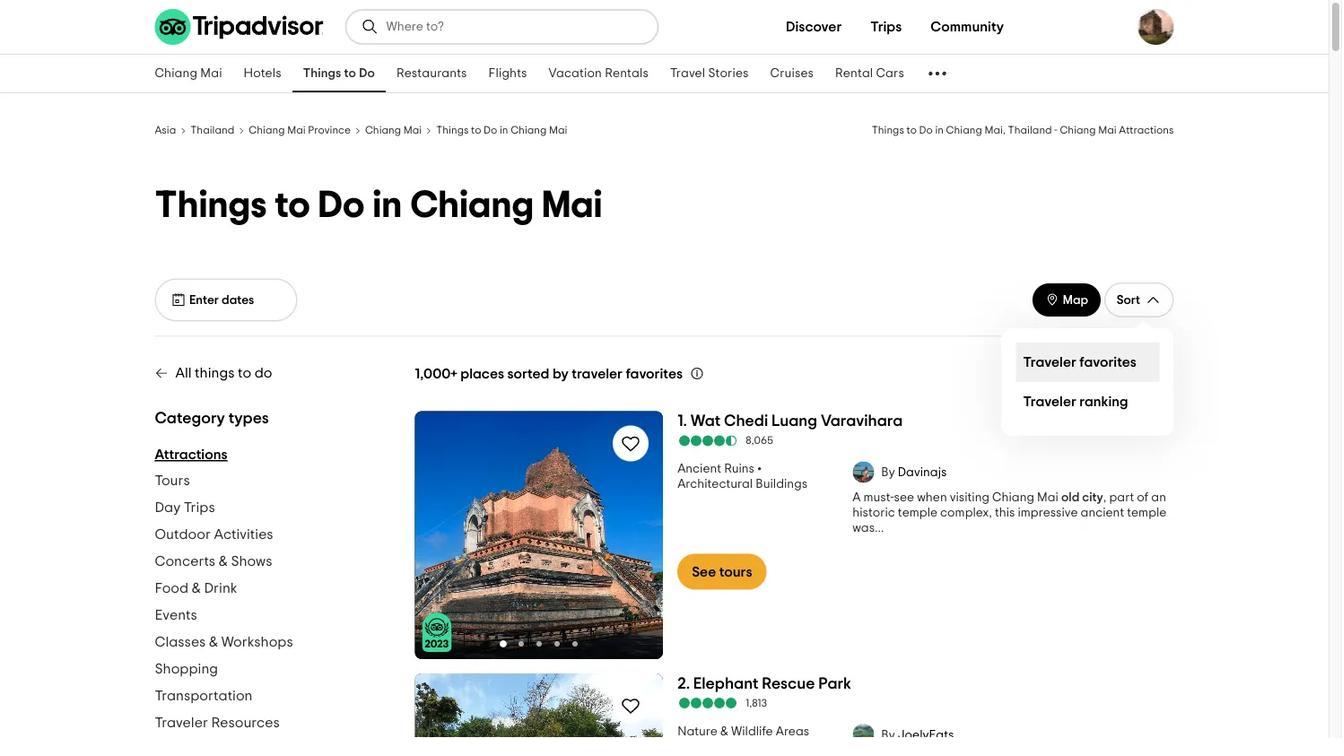 Task type: vqa. For each thing, say whether or not it's contained in the screenshot.
"or"
no



Task type: locate. For each thing, give the bounding box(es) containing it.
food
[[155, 581, 189, 595]]

things up the province at left
[[303, 67, 341, 80]]

5.0 of 5 bubbles image
[[678, 698, 739, 709]]

category types
[[155, 411, 269, 427]]

see
[[894, 492, 915, 504]]

to
[[344, 67, 356, 80], [471, 125, 481, 136], [907, 125, 917, 136], [275, 187, 310, 225], [238, 366, 251, 380]]

list box
[[1002, 328, 1174, 436]]

wat
[[691, 413, 721, 429]]

1 horizontal spatial trips
[[871, 20, 902, 34]]

mai,
[[985, 125, 1006, 136]]

all things to do link
[[155, 366, 272, 380]]

outdoor activities
[[155, 527, 273, 542]]

traveler up traveler ranking
[[1023, 355, 1077, 370]]

favorites up ranking
[[1080, 355, 1137, 370]]

sort
[[1117, 294, 1141, 306]]

temple down see on the right of the page
[[898, 507, 938, 520]]

& right classes
[[209, 635, 218, 649]]

classes & workshops link
[[155, 629, 293, 656]]

1 horizontal spatial thailand
[[1008, 125, 1052, 136]]

enter dates button
[[155, 279, 297, 322]]

transportation link
[[155, 682, 253, 709]]

thailand link
[[190, 122, 235, 137]]

mai
[[200, 67, 222, 80], [287, 125, 306, 136], [404, 125, 422, 136], [549, 125, 568, 136], [1099, 125, 1117, 136], [542, 187, 603, 225], [1037, 492, 1059, 504]]

Search search field
[[386, 19, 643, 35]]

cars
[[876, 67, 904, 80]]

thailand
[[190, 125, 235, 136], [1008, 125, 1052, 136]]

joelyeats image
[[853, 724, 874, 739]]

chiang mai link up the asia "link"
[[144, 55, 233, 92]]

traveler down "traveler favorites"
[[1023, 395, 1077, 409]]

luang
[[772, 413, 818, 429]]

chiang mai up the asia "link"
[[155, 67, 222, 80]]

1,813 link
[[678, 697, 1174, 710]]

tours
[[719, 565, 752, 579]]

restaurants link
[[386, 55, 478, 92]]

0 horizontal spatial favorites
[[626, 367, 683, 381]]

0 vertical spatial traveler
[[1023, 355, 1077, 370]]

1,000+ places sorted by traveler favorites
[[415, 367, 683, 381]]

1 horizontal spatial favorites
[[1080, 355, 1137, 370]]

1 vertical spatial attractions
[[155, 448, 228, 462]]

impressive
[[1018, 507, 1078, 520]]

trips up the outdoor activities
[[184, 500, 215, 515]]

day
[[155, 500, 181, 515]]

ancient
[[1081, 507, 1125, 520]]

tripadvisor image
[[155, 9, 324, 45]]

chiang
[[155, 67, 198, 80], [249, 125, 285, 136], [365, 125, 401, 136], [511, 125, 547, 136], [946, 125, 982, 136], [1060, 125, 1096, 136], [410, 187, 534, 225], [993, 492, 1035, 504]]

see
[[692, 565, 716, 579]]

trips inside 'link'
[[184, 500, 215, 515]]

cruises link
[[760, 55, 825, 92]]

traveler for traveler ranking
[[1023, 395, 1077, 409]]

things down the thailand link
[[155, 187, 267, 225]]

classes
[[155, 635, 206, 649]]

0 horizontal spatial thailand
[[190, 125, 235, 136]]

1 vertical spatial trips
[[184, 500, 215, 515]]

concerts
[[155, 554, 215, 569]]

things down restaurants "link"
[[436, 125, 469, 136]]

drink
[[204, 581, 237, 595]]

map
[[1063, 294, 1089, 306]]

profile picture image
[[1138, 9, 1174, 45]]

shopping
[[155, 662, 218, 676]]

1. wat chedi luang varavihara
[[678, 413, 903, 429]]

, part of an historic temple complex, this impressive ancient temple was...
[[853, 492, 1167, 535]]

wildlife
[[731, 726, 773, 738]]

& left drink
[[192, 581, 201, 595]]

varavihara
[[821, 413, 903, 429]]

0 vertical spatial trips
[[871, 20, 902, 34]]

1 horizontal spatial temple
[[1127, 507, 1167, 520]]

1 vertical spatial traveler
[[1023, 395, 1077, 409]]

chiang mai right the province at left
[[365, 125, 422, 136]]

city
[[1083, 492, 1104, 504]]

sorted
[[507, 367, 550, 381]]

& for shows
[[219, 554, 228, 569]]

1 vertical spatial chiang mai link
[[365, 122, 422, 137]]

vacation rentals
[[549, 67, 649, 80]]

community button
[[917, 9, 1019, 45]]

activities
[[214, 527, 273, 542]]

traveler down transportation link
[[155, 716, 208, 730]]

discover button
[[772, 9, 856, 45]]

2 vertical spatial traveler
[[155, 716, 208, 730]]

elephant
[[694, 676, 759, 692]]

things to do in chiang mai, thailand - chiang mai attractions
[[872, 125, 1174, 136]]

this
[[995, 507, 1015, 520]]

thailand left -
[[1008, 125, 1052, 136]]

4.5 of 5 bubbles image
[[678, 436, 739, 446]]

& for workshops
[[209, 635, 218, 649]]

things
[[303, 67, 341, 80], [436, 125, 469, 136], [872, 125, 904, 136], [155, 187, 267, 225]]

ancient ruins • architectural buildings
[[678, 463, 808, 491]]

in
[[500, 125, 508, 136], [935, 125, 944, 136], [373, 187, 402, 225]]

by davinajs
[[881, 466, 947, 479]]

asia
[[155, 125, 176, 136]]

traveler resources link
[[155, 709, 280, 736]]

temple
[[898, 507, 938, 520], [1127, 507, 1167, 520]]

0 vertical spatial chiang mai link
[[144, 55, 233, 92]]

places
[[461, 367, 504, 381]]

1 horizontal spatial chiang mai
[[365, 125, 422, 136]]

old
[[1062, 492, 1080, 504]]

chiang mai link right the province at left
[[365, 122, 422, 137]]

all things to do
[[175, 366, 272, 380]]

None search field
[[347, 11, 657, 43]]

carousel of images figure
[[415, 411, 663, 660]]

1 vertical spatial chiang mai
[[365, 125, 422, 136]]

traveler resources
[[155, 716, 280, 730]]

workshops
[[221, 635, 293, 649]]

0 horizontal spatial trips
[[184, 500, 215, 515]]

trips up cars
[[871, 20, 902, 34]]

chiang mai province link
[[249, 122, 351, 137]]

tours link
[[155, 467, 190, 494]]

thailand right asia
[[190, 125, 235, 136]]

do
[[359, 67, 375, 80], [484, 125, 497, 136], [919, 125, 933, 136], [318, 187, 365, 225]]

1 thailand from the left
[[190, 125, 235, 136]]

1,000+
[[415, 367, 458, 381]]

0 horizontal spatial chiang mai
[[155, 67, 222, 80]]

&
[[219, 554, 228, 569], [192, 581, 201, 595], [209, 635, 218, 649], [721, 726, 729, 738]]

all
[[175, 366, 192, 380]]

1 horizontal spatial attractions
[[1119, 125, 1174, 136]]

concerts & shows link
[[155, 548, 272, 575]]

temple down of
[[1127, 507, 1167, 520]]

chiang mai province
[[249, 125, 351, 136]]

0 horizontal spatial in
[[373, 187, 402, 225]]

traveler ranking
[[1023, 395, 1129, 409]]

davinajs link
[[898, 466, 947, 479]]

0 horizontal spatial temple
[[898, 507, 938, 520]]

& up drink
[[219, 554, 228, 569]]

favorites up the 1.
[[626, 367, 683, 381]]

nature
[[678, 726, 718, 738]]

& right nature
[[721, 726, 729, 738]]

restaurants
[[397, 67, 467, 80]]

,
[[1104, 492, 1107, 504]]

save to a trip image
[[620, 433, 642, 455]]

favorites
[[1080, 355, 1137, 370], [626, 367, 683, 381]]

1 horizontal spatial in
[[500, 125, 508, 136]]



Task type: describe. For each thing, give the bounding box(es) containing it.
must-
[[864, 492, 894, 504]]

2 horizontal spatial in
[[935, 125, 944, 136]]

vacation
[[549, 67, 602, 80]]

see tours
[[692, 565, 752, 579]]

to up the province at left
[[344, 67, 356, 80]]

areas
[[776, 726, 810, 738]]

sort button
[[1105, 283, 1174, 318]]

trips inside button
[[871, 20, 902, 34]]

davinajs
[[898, 466, 947, 479]]

to down chiang mai province
[[275, 187, 310, 225]]

0 horizontal spatial chiang mai link
[[144, 55, 233, 92]]

discover
[[786, 20, 842, 34]]

outdoor
[[155, 527, 211, 542]]

2.
[[678, 676, 690, 692]]

do down search icon
[[359, 67, 375, 80]]

1 temple from the left
[[898, 507, 938, 520]]

& for wildlife
[[721, 726, 729, 738]]

to left do
[[238, 366, 251, 380]]

day trips
[[155, 500, 215, 515]]

concerts & shows
[[155, 554, 272, 569]]

category
[[155, 411, 225, 427]]

province
[[308, 125, 351, 136]]

ancient
[[678, 463, 722, 476]]

travel stories link
[[660, 55, 760, 92]]

part
[[1110, 492, 1135, 504]]

do down "flights" link
[[484, 125, 497, 136]]

community
[[931, 20, 1004, 34]]

traveler for traveler favorites
[[1023, 355, 1077, 370]]

see tours link
[[678, 554, 767, 590]]

events link
[[155, 602, 197, 629]]

things to do
[[303, 67, 375, 80]]

enter
[[189, 294, 219, 307]]

food & drink link
[[155, 575, 237, 602]]

things down cars
[[872, 125, 904, 136]]

cruises
[[771, 67, 814, 80]]

by
[[553, 367, 569, 381]]

classes & workshops
[[155, 635, 293, 649]]

tours
[[155, 473, 190, 488]]

rental
[[836, 67, 873, 80]]

transportation
[[155, 689, 253, 703]]

hotels
[[244, 67, 282, 80]]

stories
[[708, 67, 749, 80]]

food & drink
[[155, 581, 237, 595]]

do left mai,
[[919, 125, 933, 136]]

& for drink
[[192, 581, 201, 595]]

list box containing traveler favorites
[[1002, 328, 1174, 436]]

resources
[[211, 716, 280, 730]]

8,065
[[746, 436, 773, 446]]

day trips link
[[155, 494, 215, 521]]

2023 link
[[422, 613, 452, 653]]

things to do link
[[292, 55, 386, 92]]

outdoor activities link
[[155, 521, 273, 548]]

2. elephant rescue park
[[678, 676, 852, 692]]

of
[[1137, 492, 1149, 504]]

shows
[[231, 554, 272, 569]]

0 vertical spatial attractions
[[1119, 125, 1174, 136]]

2 thailand from the left
[[1008, 125, 1052, 136]]

visiting
[[950, 492, 990, 504]]

dates
[[222, 294, 254, 307]]

traveler for traveler resources
[[155, 716, 208, 730]]

1 vertical spatial things to do in chiang mai
[[155, 187, 603, 225]]

8,065 link
[[678, 435, 1174, 447]]

rental cars
[[836, 67, 904, 80]]

1,813
[[746, 698, 767, 709]]

save to a trip image
[[620, 696, 642, 717]]

1 horizontal spatial chiang mai link
[[365, 122, 422, 137]]

•
[[757, 463, 762, 476]]

2 temple from the left
[[1127, 507, 1167, 520]]

travel stories
[[670, 67, 749, 80]]

ruins
[[724, 463, 755, 476]]

search image
[[361, 18, 379, 36]]

0 vertical spatial chiang mai
[[155, 67, 222, 80]]

traveler favorites
[[1023, 355, 1137, 370]]

types
[[229, 411, 269, 427]]

rescue
[[762, 676, 815, 692]]

historic
[[853, 507, 895, 520]]

a
[[853, 492, 861, 504]]

do down the province at left
[[318, 187, 365, 225]]

to down the rental cars link
[[907, 125, 917, 136]]

rentals
[[605, 67, 649, 80]]

hotels link
[[233, 55, 292, 92]]

events
[[155, 608, 197, 622]]

asia link
[[155, 122, 176, 137]]

enter dates
[[189, 294, 254, 307]]

travel
[[670, 67, 706, 80]]

architectural
[[678, 478, 753, 491]]

to down "flights" link
[[471, 125, 481, 136]]

0 vertical spatial things to do in chiang mai
[[436, 125, 568, 136]]

was...
[[853, 522, 884, 535]]

nature & wildlife areas
[[678, 726, 810, 738]]

davinajs image
[[853, 462, 874, 483]]

complex,
[[941, 507, 992, 520]]

-
[[1055, 125, 1058, 136]]

0 horizontal spatial attractions
[[155, 448, 228, 462]]

buildings
[[756, 478, 808, 491]]

a must-see when visiting chiang mai old city
[[853, 492, 1104, 504]]

when
[[917, 492, 947, 504]]

an
[[1152, 492, 1167, 504]]

1.
[[678, 413, 687, 429]]

traveler
[[572, 367, 623, 381]]



